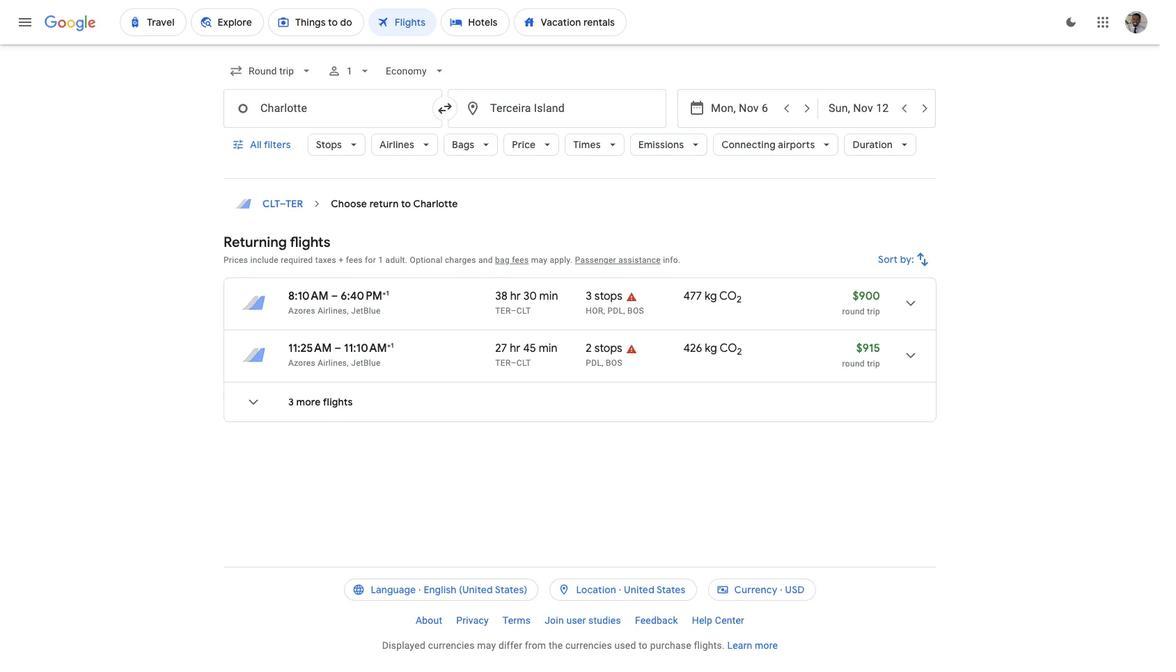 Task type: locate. For each thing, give the bounding box(es) containing it.
language
[[371, 584, 416, 597]]

$915 round trip
[[842, 342, 880, 369]]

(united
[[459, 584, 493, 597]]

used
[[615, 641, 636, 652]]

1 vertical spatial trip
[[867, 359, 880, 369]]

1 vertical spatial hr
[[510, 342, 520, 356]]

pdl down 3 stops flight. element
[[607, 306, 623, 316]]

0 vertical spatial azores
[[288, 306, 315, 316]]

co for 426
[[720, 342, 737, 356]]

27 hr 45 min ter – clt
[[495, 342, 558, 368]]

states
[[657, 584, 686, 597]]

0 vertical spatial +
[[339, 256, 344, 265]]

jetblue for 11:10 am
[[351, 359, 381, 368]]

1 horizontal spatial more
[[755, 641, 778, 652]]

0 vertical spatial may
[[531, 256, 547, 265]]

currencies down join user studies link
[[565, 641, 612, 652]]

2 inside "element"
[[586, 342, 592, 356]]

usd
[[785, 584, 805, 597]]

1 co from the top
[[719, 290, 737, 304]]

join user studies
[[545, 616, 621, 627]]

pdl inside layover (1 of 3) is a 3 hr 40 min layover at horta airport in horta. layover (2 of 3) is a 4 hr 30 min layover at aeroporto joão paulo ii in ponta delgada. layover (3 of 3) is a 20 hr 4 min overnight layover at boston logan international airport in boston. element
[[607, 306, 623, 316]]

1 horizontal spatial may
[[531, 256, 547, 265]]

trip down 915 us dollars "text field"
[[867, 359, 880, 369]]

2 up pdl , bos
[[586, 342, 592, 356]]

azores
[[288, 306, 315, 316], [288, 359, 315, 368]]

– right 8:10 am text box
[[331, 290, 338, 304]]

help
[[692, 616, 712, 627]]

charlotte
[[413, 198, 458, 210]]

None field
[[224, 58, 319, 84], [380, 58, 452, 84], [224, 58, 319, 84], [380, 58, 452, 84]]

1 vertical spatial more
[[755, 641, 778, 652]]

1 jetblue from the top
[[351, 306, 381, 316]]

0 vertical spatial azores airlines, jetblue
[[288, 306, 381, 316]]

,
[[603, 306, 605, 316], [623, 306, 625, 316], [602, 359, 604, 368]]

38
[[495, 290, 508, 304]]

1 hr from the top
[[510, 290, 521, 304]]

1 horizontal spatial currencies
[[565, 641, 612, 652]]

3 more flights image
[[237, 386, 270, 419]]

2 co from the top
[[720, 342, 737, 356]]

2 azores from the top
[[288, 359, 315, 368]]

round inside $915 round trip
[[842, 359, 865, 369]]

round inside $900 round trip
[[842, 307, 865, 317]]

airlines, down 8:10 am – 6:40 pm + 1 at the top of the page
[[318, 306, 349, 316]]

1 azores airlines, jetblue from the top
[[288, 306, 381, 316]]

1 airlines, from the top
[[318, 306, 349, 316]]

0 horizontal spatial pdl
[[586, 359, 602, 368]]

1 vertical spatial ter
[[495, 306, 511, 316]]

co inside '426 kg co 2'
[[720, 342, 737, 356]]

azores down 11:25 am
[[288, 359, 315, 368]]

1 vertical spatial flights
[[323, 396, 353, 409]]

clt down 45
[[517, 359, 531, 368]]

jetblue down arrival time: 6:40 pm on  monday, november 13. text box
[[351, 306, 381, 316]]

bos down 2 stops flight. "element"
[[606, 359, 622, 368]]

flights up required
[[290, 234, 331, 251]]

airlines,
[[318, 306, 349, 316], [318, 359, 349, 368]]

+ for 6:40 pm
[[382, 289, 386, 298]]

duration button
[[844, 128, 916, 162]]

stops for 2 stops
[[594, 342, 622, 356]]

azores airlines, jetblue
[[288, 306, 381, 316], [288, 359, 381, 368]]

2 azores airlines, jetblue from the top
[[288, 359, 381, 368]]

1 vertical spatial jetblue
[[351, 359, 381, 368]]

1 horizontal spatial +
[[382, 289, 386, 298]]

stops
[[316, 139, 342, 151]]

round
[[842, 307, 865, 317], [842, 359, 865, 369]]

about link
[[409, 610, 449, 632]]

– inside 11:25 am – 11:10 am + 1
[[334, 342, 341, 356]]

jetblue down 11:10 am
[[351, 359, 381, 368]]

3 for 3 stops
[[586, 290, 592, 304]]

1 vertical spatial stops
[[594, 342, 622, 356]]

required
[[281, 256, 313, 265]]

1 vertical spatial pdl
[[586, 359, 602, 368]]

1 fees from the left
[[346, 256, 363, 265]]

1 vertical spatial round
[[842, 359, 865, 369]]

bag fees button
[[495, 256, 529, 265]]

2 hr from the top
[[510, 342, 520, 356]]

0 horizontal spatial fees
[[346, 256, 363, 265]]

united
[[624, 584, 654, 597]]

co inside 477 kg co 2
[[719, 290, 737, 304]]

hr right 27
[[510, 342, 520, 356]]

more right the learn
[[755, 641, 778, 652]]

0 horizontal spatial more
[[296, 396, 321, 409]]

hr right 38
[[510, 290, 521, 304]]

min inside 38 hr 30 min ter – clt
[[539, 290, 558, 304]]

2 fees from the left
[[512, 256, 529, 265]]

+ inside 11:25 am – 11:10 am + 1
[[387, 341, 391, 350]]

min right 45
[[539, 342, 558, 356]]

to
[[401, 198, 411, 210], [639, 641, 648, 652]]

fees right bag
[[512, 256, 529, 265]]

2 jetblue from the top
[[351, 359, 381, 368]]

privacy link
[[449, 610, 496, 632]]

all filters button
[[224, 128, 302, 162]]

0 vertical spatial hr
[[510, 290, 521, 304]]

0 vertical spatial ter
[[286, 198, 303, 210]]

clt
[[263, 198, 280, 210], [517, 306, 531, 316], [517, 359, 531, 368]]

currencies down privacy
[[428, 641, 475, 652]]

+
[[339, 256, 344, 265], [382, 289, 386, 298], [387, 341, 391, 350]]

– for 6:40 pm
[[331, 290, 338, 304]]

change appearance image
[[1054, 6, 1088, 39]]

fees left for
[[346, 256, 363, 265]]

0 vertical spatial min
[[539, 290, 558, 304]]

30
[[523, 290, 537, 304]]

pdl down 2 stops flight. "element"
[[586, 359, 602, 368]]

426
[[683, 342, 702, 356]]

, right hor
[[623, 306, 625, 316]]

ter down 27
[[495, 359, 511, 368]]

1 vertical spatial kg
[[705, 342, 717, 356]]

2 horizontal spatial +
[[387, 341, 391, 350]]

learn more link
[[727, 641, 778, 652]]

+ down adult.
[[382, 289, 386, 298]]

– down total duration 27 hr 45 min. element
[[511, 359, 517, 368]]

hr inside 27 hr 45 min ter – clt
[[510, 342, 520, 356]]

terms
[[503, 616, 531, 627]]

hor
[[586, 306, 603, 316]]

2 inside '426 kg co 2'
[[737, 346, 742, 358]]

airlines, down 11:25 am – 11:10 am + 1
[[318, 359, 349, 368]]

min
[[539, 290, 558, 304], [539, 342, 558, 356]]

+ right 'taxes'
[[339, 256, 344, 265]]

kg right 426
[[705, 342, 717, 356]]

ter inside 38 hr 30 min ter – clt
[[495, 306, 511, 316]]

feedback
[[635, 616, 678, 627]]

stops up pdl , bos
[[594, 342, 622, 356]]

terms link
[[496, 610, 538, 632]]

3 right 3 more flights "image"
[[288, 396, 294, 409]]

1 vertical spatial 3
[[288, 396, 294, 409]]

Arrival time: 6:40 PM on  Monday, November 13. text field
[[341, 289, 389, 304]]

trip inside $915 round trip
[[867, 359, 880, 369]]

round down $900
[[842, 307, 865, 317]]

1 trip from the top
[[867, 307, 880, 317]]

more down 11:25 am
[[296, 396, 321, 409]]

0 vertical spatial more
[[296, 396, 321, 409]]

1 azores from the top
[[288, 306, 315, 316]]

+ down arrival time: 6:40 pm on  monday, november 13. text box
[[387, 341, 391, 350]]

hr
[[510, 290, 521, 304], [510, 342, 520, 356]]

flights
[[290, 234, 331, 251], [323, 396, 353, 409]]

1 vertical spatial co
[[720, 342, 737, 356]]

, down 3 stops flight. element
[[603, 306, 605, 316]]

+ for 11:10 am
[[387, 341, 391, 350]]

min inside 27 hr 45 min ter – clt
[[539, 342, 558, 356]]

kg right 477
[[705, 290, 717, 304]]

trip down $900
[[867, 307, 880, 317]]

co for 477
[[719, 290, 737, 304]]

pdl
[[607, 306, 623, 316], [586, 359, 602, 368]]

bos right hor
[[627, 306, 644, 316]]

english
[[424, 584, 457, 597]]

1 round from the top
[[842, 307, 865, 317]]

1 horizontal spatial bos
[[627, 306, 644, 316]]

1 vertical spatial to
[[639, 641, 648, 652]]

ter inside 27 hr 45 min ter – clt
[[495, 359, 511, 368]]

Departure text field
[[711, 90, 775, 127]]

ter down 38
[[495, 306, 511, 316]]

0 horizontal spatial to
[[401, 198, 411, 210]]

– inside 27 hr 45 min ter – clt
[[511, 359, 517, 368]]

leaves aerogare civil das lajes at 11:25 am on sunday, november 12 and arrives at charlotte douglas international airport at 11:10 am on monday, november 13. element
[[288, 341, 394, 356]]

apply.
[[550, 256, 573, 265]]

min right 30
[[539, 290, 558, 304]]

2 airlines, from the top
[[318, 359, 349, 368]]

join user studies link
[[538, 610, 628, 632]]

1 vertical spatial azores
[[288, 359, 315, 368]]

total duration 27 hr 45 min. element
[[495, 342, 586, 358]]

all filters
[[250, 139, 291, 151]]

clt inside 38 hr 30 min ter – clt
[[517, 306, 531, 316]]

2 inside 477 kg co 2
[[737, 294, 742, 306]]

, inside the layover (1 of 2) is a 5 hr 45 min layover at aeroporto joão paulo ii in ponta delgada. layover (2 of 2) is a 12 hr 35 min overnight layover at boston logan international airport in boston. element
[[602, 359, 604, 368]]

stops up 'hor , pdl , bos'
[[595, 290, 622, 304]]

3 more flights
[[288, 396, 353, 409]]

azores airlines, jetblue for 11:25 am
[[288, 359, 381, 368]]

3
[[586, 290, 592, 304], [288, 396, 294, 409]]

kg inside '426 kg co 2'
[[705, 342, 717, 356]]

0 vertical spatial kg
[[705, 290, 717, 304]]

–
[[280, 198, 286, 210], [331, 290, 338, 304], [511, 306, 517, 316], [334, 342, 341, 356], [511, 359, 517, 368]]

1 horizontal spatial fees
[[512, 256, 529, 265]]

, down 2 stops flight. "element"
[[602, 359, 604, 368]]

jetblue for 6:40 pm
[[351, 306, 381, 316]]

1 stops from the top
[[595, 290, 622, 304]]

0 vertical spatial airlines,
[[318, 306, 349, 316]]

from
[[525, 641, 546, 652]]

0 vertical spatial to
[[401, 198, 411, 210]]

about
[[416, 616, 442, 627]]

3 up hor
[[586, 290, 592, 304]]

return
[[369, 198, 399, 210]]

round down 915 us dollars "text field"
[[842, 359, 865, 369]]

clt inside 27 hr 45 min ter – clt
[[517, 359, 531, 368]]

bos
[[627, 306, 644, 316], [606, 359, 622, 368]]

privacy
[[456, 616, 489, 627]]

flights down 11:25 am – 11:10 am + 1
[[323, 396, 353, 409]]

0 vertical spatial pdl
[[607, 306, 623, 316]]

– down total duration 38 hr 30 min. 'element'
[[511, 306, 517, 316]]

2 round from the top
[[842, 359, 865, 369]]

0 horizontal spatial bos
[[606, 359, 622, 368]]

ter up returning flights
[[286, 198, 303, 210]]

0 vertical spatial 3
[[586, 290, 592, 304]]

clt for 11:10 am
[[517, 359, 531, 368]]

hor , pdl , bos
[[586, 306, 644, 316]]

co right 426
[[720, 342, 737, 356]]

3 for 3 more flights
[[288, 396, 294, 409]]

azores airlines, jetblue down 11:25 am – 11:10 am + 1
[[288, 359, 381, 368]]

azores for 11:25 am
[[288, 359, 315, 368]]

hr inside 38 hr 30 min ter – clt
[[510, 290, 521, 304]]

currency
[[734, 584, 778, 597]]

clt up returning flights
[[263, 198, 280, 210]]

co
[[719, 290, 737, 304], [720, 342, 737, 356]]

1 vertical spatial bos
[[606, 359, 622, 368]]

to right return
[[401, 198, 411, 210]]

0 horizontal spatial currencies
[[428, 641, 475, 652]]

clt down 30
[[517, 306, 531, 316]]

trip for $900
[[867, 307, 880, 317]]

None text field
[[224, 89, 442, 128], [448, 89, 666, 128], [224, 89, 442, 128], [448, 89, 666, 128]]

times
[[573, 139, 601, 151]]

– left 11:10 am
[[334, 342, 341, 356]]

1 horizontal spatial 3
[[586, 290, 592, 304]]

0 vertical spatial bos
[[627, 306, 644, 316]]

sort
[[878, 253, 898, 266]]

0 vertical spatial co
[[719, 290, 737, 304]]

– inside 8:10 am – 6:40 pm + 1
[[331, 290, 338, 304]]

azores airlines, jetblue down 8:10 am – 6:40 pm + 1 at the top of the page
[[288, 306, 381, 316]]

None search field
[[224, 54, 937, 179]]

trip inside $900 round trip
[[867, 307, 880, 317]]

taxes
[[315, 256, 336, 265]]

flight details. leaves aerogare civil das lajes at 8:10 am on sunday, november 12 and arrives at charlotte douglas international airport at 6:40 pm on monday, november 13. image
[[894, 287, 928, 320]]

1 vertical spatial clt
[[517, 306, 531, 316]]

Return text field
[[829, 90, 893, 127]]

co right 477
[[719, 290, 737, 304]]

azores for 8:10 am
[[288, 306, 315, 316]]

total duration 38 hr 30 min. element
[[495, 290, 586, 306]]

0 horizontal spatial 3
[[288, 396, 294, 409]]

1 horizontal spatial to
[[639, 641, 648, 652]]

prices include required taxes + fees for 1 adult. optional charges and bag fees may apply. passenger assistance
[[224, 256, 661, 265]]

2 right 477
[[737, 294, 742, 306]]

2 vertical spatial clt
[[517, 359, 531, 368]]

1 currencies from the left
[[428, 641, 475, 652]]

may left the apply.
[[531, 256, 547, 265]]

27
[[495, 342, 507, 356]]

azores down 8:10 am text box
[[288, 306, 315, 316]]

feedback link
[[628, 610, 685, 632]]

0 vertical spatial flights
[[290, 234, 331, 251]]

1 vertical spatial +
[[382, 289, 386, 298]]

1 vertical spatial min
[[539, 342, 558, 356]]

round for $900
[[842, 307, 865, 317]]

2 vertical spatial ter
[[495, 359, 511, 368]]

, for pdl
[[603, 306, 605, 316]]

2 right 426
[[737, 346, 742, 358]]

stops
[[595, 290, 622, 304], [594, 342, 622, 356]]

477 kg co 2
[[683, 290, 742, 306]]

2 for 477
[[737, 294, 742, 306]]

may inside returning flights main content
[[531, 256, 547, 265]]

2 vertical spatial +
[[387, 341, 391, 350]]

– for ter
[[280, 198, 286, 210]]

more inside returning flights main content
[[296, 396, 321, 409]]

kg inside 477 kg co 2
[[705, 290, 717, 304]]

stops for 3 stops
[[595, 290, 622, 304]]

1 vertical spatial may
[[477, 641, 496, 652]]

0 vertical spatial jetblue
[[351, 306, 381, 316]]

to right the used
[[639, 641, 648, 652]]

1 horizontal spatial pdl
[[607, 306, 623, 316]]

0 vertical spatial stops
[[595, 290, 622, 304]]

1 vertical spatial airlines,
[[318, 359, 349, 368]]

0 vertical spatial round
[[842, 307, 865, 317]]

stops inside "element"
[[594, 342, 622, 356]]

the
[[549, 641, 563, 652]]

1 vertical spatial azores airlines, jetblue
[[288, 359, 381, 368]]

+ inside 8:10 am – 6:40 pm + 1
[[382, 289, 386, 298]]

2 trip from the top
[[867, 359, 880, 369]]

fees
[[346, 256, 363, 265], [512, 256, 529, 265]]

1 button
[[322, 54, 378, 88]]

studies
[[588, 616, 621, 627]]

to inside returning flights main content
[[401, 198, 411, 210]]

currencies
[[428, 641, 475, 652], [565, 641, 612, 652]]

bags
[[452, 139, 474, 151]]

0 vertical spatial trip
[[867, 307, 880, 317]]

optional
[[410, 256, 443, 265]]

may left differ
[[477, 641, 496, 652]]

2 stops from the top
[[594, 342, 622, 356]]

11:10 am
[[344, 342, 387, 356]]

– up returning flights
[[280, 198, 286, 210]]



Task type: vqa. For each thing, say whether or not it's contained in the screenshot.
the top JetBlue
yes



Task type: describe. For each thing, give the bounding box(es) containing it.
flight details. leaves aerogare civil das lajes at 11:25 am on sunday, november 12 and arrives at charlotte douglas international airport at 11:10 am on monday, november 13. image
[[894, 339, 928, 373]]

$900 round trip
[[842, 290, 880, 317]]

airports
[[778, 139, 815, 151]]

$900
[[853, 290, 880, 304]]

times button
[[565, 128, 624, 162]]

all
[[250, 139, 262, 151]]

center
[[715, 616, 744, 627]]

connecting airports
[[722, 139, 815, 151]]

hr for 27
[[510, 342, 520, 356]]

duration
[[853, 139, 893, 151]]

adult.
[[385, 256, 408, 265]]

trip for $915
[[867, 359, 880, 369]]

ter for 6:40 pm
[[495, 306, 511, 316]]

6:40 pm
[[341, 290, 382, 304]]

round for $915
[[842, 359, 865, 369]]

– inside 38 hr 30 min ter – clt
[[511, 306, 517, 316]]

for
[[365, 256, 376, 265]]

help center link
[[685, 610, 751, 632]]

layover (1 of 3) is a 3 hr 40 min layover at horta airport in horta. layover (2 of 3) is a 4 hr 30 min layover at aeroporto joão paulo ii in ponta delgada. layover (3 of 3) is a 20 hr 4 min overnight layover at boston logan international airport in boston. element
[[586, 306, 676, 317]]

1 inside 8:10 am – 6:40 pm + 1
[[386, 289, 389, 298]]

filters
[[264, 139, 291, 151]]

by:
[[900, 253, 914, 266]]

915 US dollars text field
[[856, 342, 880, 356]]

426 kg co 2
[[683, 342, 742, 358]]

choose return to charlotte
[[331, 198, 458, 210]]

displayed
[[382, 641, 425, 652]]

price button
[[504, 128, 559, 162]]

connecting
[[722, 139, 776, 151]]

3 stops flight. element
[[586, 290, 622, 306]]

clt – ter
[[263, 198, 303, 210]]

1 inside 1 popup button
[[347, 65, 353, 77]]

38 hr 30 min ter – clt
[[495, 290, 558, 316]]

purchase
[[650, 641, 691, 652]]

kg for 477
[[705, 290, 717, 304]]

airlines, for 11:25 am
[[318, 359, 349, 368]]

assistance
[[618, 256, 661, 265]]

477
[[683, 290, 702, 304]]

prices
[[224, 256, 248, 265]]

0 horizontal spatial +
[[339, 256, 344, 265]]

and
[[478, 256, 493, 265]]

8:10 am
[[288, 290, 328, 304]]

min for 27 hr 45 min
[[539, 342, 558, 356]]

azores airlines, jetblue for 8:10 am
[[288, 306, 381, 316]]

2 for 426
[[737, 346, 742, 358]]

45
[[523, 342, 536, 356]]

Arrival time: 11:10 AM on  Monday, November 13. text field
[[344, 341, 394, 356]]

returning
[[224, 234, 287, 251]]

3 stops
[[586, 290, 622, 304]]

price
[[512, 139, 536, 151]]

help center
[[692, 616, 744, 627]]

learn
[[727, 641, 752, 652]]

none search field containing all filters
[[224, 54, 937, 179]]

sort by:
[[878, 253, 914, 266]]

passenger
[[575, 256, 616, 265]]

2 stops
[[586, 342, 622, 356]]

kg for 426
[[705, 342, 717, 356]]

2 currencies from the left
[[565, 641, 612, 652]]

include
[[250, 256, 279, 265]]

united states
[[624, 584, 686, 597]]

– for 11:10 am
[[334, 342, 341, 356]]

returning flights
[[224, 234, 331, 251]]

connecting airports button
[[713, 128, 839, 162]]

stops button
[[308, 128, 366, 162]]

airlines, for 8:10 am
[[318, 306, 349, 316]]

english (united states)
[[424, 584, 527, 597]]

pdl inside the layover (1 of 2) is a 5 hr 45 min layover at aeroporto joão paulo ii in ponta delgada. layover (2 of 2) is a 12 hr 35 min overnight layover at boston logan international airport in boston. element
[[586, 359, 602, 368]]

0 vertical spatial clt
[[263, 198, 280, 210]]

, for bos
[[602, 359, 604, 368]]

differ
[[499, 641, 522, 652]]

displayed currencies may differ from the currencies used to purchase flights. learn more
[[382, 641, 778, 652]]

emissions button
[[630, 128, 708, 162]]

location
[[576, 584, 616, 597]]

11:25 am – 11:10 am + 1
[[288, 341, 394, 356]]

Departure time: 11:25 AM. text field
[[288, 342, 332, 356]]

user
[[566, 616, 586, 627]]

sort by: button
[[873, 243, 937, 276]]

Departure time: 8:10 AM. text field
[[288, 290, 328, 304]]

bags button
[[444, 128, 498, 162]]

2 stops flight. element
[[586, 342, 622, 358]]

0 horizontal spatial may
[[477, 641, 496, 652]]

join
[[545, 616, 564, 627]]

layover (1 of 2) is a 5 hr 45 min layover at aeroporto joão paulo ii in ponta delgada. layover (2 of 2) is a 12 hr 35 min overnight layover at boston logan international airport in boston. element
[[586, 358, 676, 369]]

pdl , bos
[[586, 359, 622, 368]]

airlines
[[380, 139, 414, 151]]

passenger assistance button
[[575, 256, 661, 265]]

emissions
[[638, 139, 684, 151]]

11:25 am
[[288, 342, 332, 356]]

charges
[[445, 256, 476, 265]]

swap origin and destination. image
[[437, 100, 453, 117]]

states)
[[495, 584, 527, 597]]

hr for 38
[[510, 290, 521, 304]]

900 US dollars text field
[[853, 290, 880, 304]]

flights.
[[694, 641, 725, 652]]

leaves aerogare civil das lajes at 8:10 am on sunday, november 12 and arrives at charlotte douglas international airport at 6:40 pm on monday, november 13. element
[[288, 289, 389, 304]]

choose
[[331, 198, 367, 210]]

returning flights main content
[[224, 190, 937, 434]]

min for 38 hr 30 min
[[539, 290, 558, 304]]

airlines button
[[371, 128, 438, 162]]

main menu image
[[17, 14, 33, 31]]

8:10 am – 6:40 pm + 1
[[288, 289, 389, 304]]

ter for 11:10 am
[[495, 359, 511, 368]]

clt for 6:40 pm
[[517, 306, 531, 316]]

1 inside 11:25 am – 11:10 am + 1
[[391, 341, 394, 350]]



